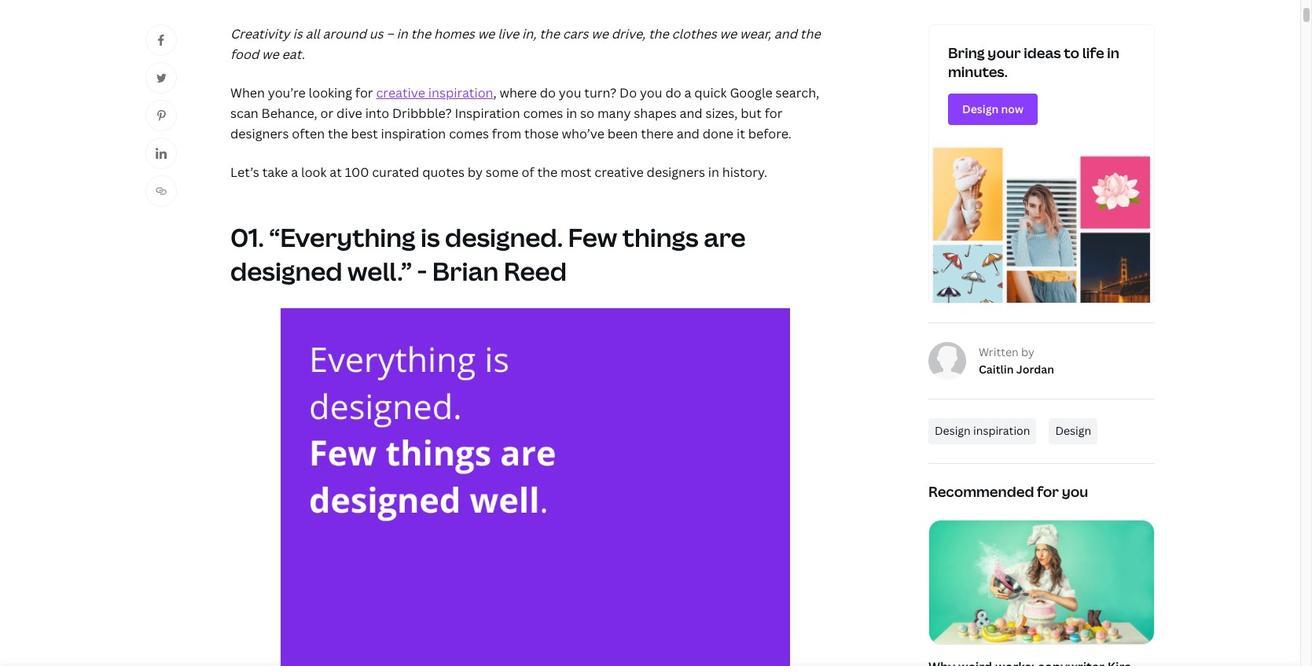 Task type: describe. For each thing, give the bounding box(es) containing it.
things
[[623, 220, 699, 254]]

–
[[386, 25, 394, 43]]

history.
[[723, 164, 768, 181]]

recommended for you
[[929, 482, 1089, 501]]

inspiration inside , where do you turn? do you do a quick google search, scan behance, or dive into dribbble? inspiration comes in so many shapes and sizes, but for designers often the best inspiration comes from those who've been there and done it before.
[[381, 125, 446, 142]]

a inside , where do you turn? do you do a quick google search, scan behance, or dive into dribbble? inspiration comes in so many shapes and sizes, but for designers often the best inspiration comes from those who've been there and done it before.
[[685, 85, 692, 102]]

design inspiration
[[935, 423, 1031, 438]]

designed.
[[445, 220, 563, 254]]

jordan
[[1017, 362, 1055, 377]]

behance,
[[262, 105, 317, 122]]

before.
[[748, 125, 792, 142]]

those
[[525, 125, 559, 142]]

is inside 01. "everything is designed. few things are designed well." - brian reed
[[421, 220, 440, 254]]

from
[[492, 125, 522, 142]]

"everything
[[269, 220, 416, 254]]

take
[[262, 164, 288, 181]]

do
[[620, 85, 637, 102]]

look
[[301, 164, 327, 181]]

you're
[[268, 85, 306, 102]]

1 horizontal spatial you
[[640, 85, 663, 102]]

the right in,
[[540, 25, 560, 43]]

0 vertical spatial creative
[[376, 85, 425, 102]]

the inside , where do you turn? do you do a quick google search, scan behance, or dive into dribbble? inspiration comes in so many shapes and sizes, but for designers often the best inspiration comes from those who've been there and done it before.
[[328, 125, 348, 142]]

most
[[561, 164, 592, 181]]

scan
[[230, 105, 259, 122]]

often
[[292, 125, 325, 142]]

1 vertical spatial designers
[[647, 164, 705, 181]]

by inside written by caitlin jordan
[[1022, 344, 1035, 359]]

so
[[580, 105, 595, 122]]

01. "everything is designed. few things are designed well." - brian reed
[[230, 220, 746, 288]]

reed
[[504, 254, 567, 288]]

in,
[[522, 25, 537, 43]]

or
[[321, 105, 334, 122]]

live
[[498, 25, 519, 43]]

we left wear,
[[720, 25, 737, 43]]

and inside creativity is all around us – in the homes we live in, the cars we drive, the clothes we wear, and the food we eat.
[[774, 25, 797, 43]]

is inside creativity is all around us – in the homes we live in, the cars we drive, the clothes we wear, and the food we eat.
[[293, 25, 302, 43]]

turn?
[[585, 85, 617, 102]]

2 vertical spatial and
[[677, 125, 700, 142]]

the right of
[[538, 164, 558, 181]]

recommended
[[929, 482, 1034, 501]]

cars
[[563, 25, 589, 43]]

in inside creativity is all around us – in the homes we live in, the cars we drive, the clothes we wear, and the food we eat.
[[397, 25, 408, 43]]

in inside 'bring your ideas to life in minutes.'
[[1108, 43, 1120, 62]]

homes
[[434, 25, 475, 43]]

bring your ideas to life in minutes. link
[[929, 25, 1155, 304]]

inspiration
[[455, 105, 520, 122]]

sizes,
[[706, 105, 738, 122]]

creativity
[[230, 25, 290, 43]]

-
[[417, 254, 427, 288]]

few
[[568, 220, 618, 254]]

wear,
[[740, 25, 771, 43]]

2 vertical spatial inspiration
[[974, 423, 1031, 438]]

bring
[[948, 43, 985, 62]]

search,
[[776, 85, 820, 102]]

shapes
[[634, 105, 677, 122]]

your
[[988, 43, 1021, 62]]

for inside , where do you turn? do you do a quick google search, scan behance, or dive into dribbble? inspiration comes in so many shapes and sizes, but for designers often the best inspiration comes from those who've been there and done it before.
[[765, 105, 783, 122]]

best
[[351, 125, 378, 142]]

in left history.
[[708, 164, 720, 181]]

google
[[730, 85, 773, 102]]

,
[[493, 85, 497, 102]]

written by caitlin jordan
[[979, 344, 1055, 377]]

around
[[323, 25, 366, 43]]

caitlin jordan link
[[979, 361, 1055, 379]]

some
[[486, 164, 519, 181]]

0 horizontal spatial by
[[468, 164, 483, 181]]

design for design inspiration
[[935, 423, 971, 438]]

but
[[741, 105, 762, 122]]

let's take a look at 100 curated quotes by some of the most creative designers in history.
[[230, 164, 768, 181]]

life
[[1083, 43, 1105, 62]]

food
[[230, 46, 259, 63]]

01.
[[230, 220, 264, 254]]

when
[[230, 85, 265, 102]]

there
[[641, 125, 674, 142]]

design for design
[[1056, 423, 1092, 438]]



Task type: vqa. For each thing, say whether or not it's contained in the screenshot.
1 of 6
no



Task type: locate. For each thing, give the bounding box(es) containing it.
us
[[370, 25, 383, 43]]

when you're looking for creative inspiration
[[230, 85, 493, 102]]

1 vertical spatial a
[[291, 164, 298, 181]]

is left all
[[293, 25, 302, 43]]

quotes
[[422, 164, 465, 181]]

we
[[478, 25, 495, 43], [592, 25, 609, 43], [720, 25, 737, 43], [262, 46, 279, 63]]

design link
[[1049, 419, 1098, 444]]

design
[[935, 423, 971, 438], [1056, 423, 1092, 438]]

1 vertical spatial and
[[680, 105, 703, 122]]

0 vertical spatial inspiration
[[428, 85, 493, 102]]

inspiration up recommended for you
[[974, 423, 1031, 438]]

designers down scan
[[230, 125, 289, 142]]

2 design from the left
[[1056, 423, 1092, 438]]

1 vertical spatial for
[[765, 105, 783, 122]]

1 vertical spatial inspiration
[[381, 125, 446, 142]]

the right – on the top of the page
[[411, 25, 431, 43]]

a
[[685, 85, 692, 102], [291, 164, 298, 181]]

minutes.
[[948, 62, 1008, 81]]

2 do from the left
[[666, 85, 682, 102]]

all
[[306, 25, 320, 43]]

1 horizontal spatial comes
[[523, 105, 563, 122]]

inspiration up the "inspiration"
[[428, 85, 493, 102]]

0 horizontal spatial is
[[293, 25, 302, 43]]

by up jordan
[[1022, 344, 1035, 359]]

you up shapes
[[640, 85, 663, 102]]

the right "drive,"
[[649, 25, 669, 43]]

0 vertical spatial by
[[468, 164, 483, 181]]

in inside , where do you turn? do you do a quick google search, scan behance, or dive into dribbble? inspiration comes in so many shapes and sizes, but for designers often the best inspiration comes from those who've been there and done it before.
[[566, 105, 577, 122]]

inspiration down dribbble?
[[381, 125, 446, 142]]

looking
[[309, 85, 352, 102]]

2 horizontal spatial you
[[1062, 482, 1089, 501]]

0 horizontal spatial you
[[559, 85, 581, 102]]

the
[[411, 25, 431, 43], [540, 25, 560, 43], [649, 25, 669, 43], [800, 25, 821, 43], [328, 125, 348, 142], [538, 164, 558, 181]]

is up -
[[421, 220, 440, 254]]

dribbble?
[[392, 105, 452, 122]]

and down "quick"
[[680, 105, 703, 122]]

in left so
[[566, 105, 577, 122]]

quick
[[695, 85, 727, 102]]

and left done
[[677, 125, 700, 142]]

by left "some"
[[468, 164, 483, 181]]

creative up dribbble?
[[376, 85, 425, 102]]

creative inspiration link
[[376, 85, 493, 102]]

0 vertical spatial and
[[774, 25, 797, 43]]

are
[[704, 220, 746, 254]]

0 horizontal spatial creative
[[376, 85, 425, 102]]

you down design link
[[1062, 482, 1089, 501]]

done
[[703, 125, 734, 142]]

comes down the "inspiration"
[[449, 125, 489, 142]]

1 horizontal spatial for
[[765, 105, 783, 122]]

at
[[330, 164, 342, 181]]

100
[[345, 164, 369, 181]]

designers
[[230, 125, 289, 142], [647, 164, 705, 181]]

who've
[[562, 125, 605, 142]]

dive
[[337, 105, 362, 122]]

and right wear,
[[774, 25, 797, 43]]

comes
[[523, 105, 563, 122], [449, 125, 489, 142]]

0 vertical spatial a
[[685, 85, 692, 102]]

we right cars
[[592, 25, 609, 43]]

for
[[355, 85, 373, 102], [765, 105, 783, 122], [1037, 482, 1059, 501]]

for down design link
[[1037, 482, 1059, 501]]

1 horizontal spatial designers
[[647, 164, 705, 181]]

1 design from the left
[[935, 423, 971, 438]]

0 horizontal spatial designers
[[230, 125, 289, 142]]

we down creativity
[[262, 46, 279, 63]]

been
[[608, 125, 638, 142]]

1 horizontal spatial by
[[1022, 344, 1035, 359]]

comes up those
[[523, 105, 563, 122]]

1 vertical spatial is
[[421, 220, 440, 254]]

by
[[468, 164, 483, 181], [1022, 344, 1035, 359]]

1 vertical spatial creative
[[595, 164, 644, 181]]

into
[[365, 105, 389, 122]]

1 horizontal spatial design
[[1056, 423, 1092, 438]]

2 vertical spatial for
[[1037, 482, 1059, 501]]

0 horizontal spatial a
[[291, 164, 298, 181]]

of
[[522, 164, 534, 181]]

1 horizontal spatial creative
[[595, 164, 644, 181]]

2 horizontal spatial for
[[1037, 482, 1059, 501]]

1 horizontal spatial do
[[666, 85, 682, 102]]

in right – on the top of the page
[[397, 25, 408, 43]]

you up so
[[559, 85, 581, 102]]

a left "quick"
[[685, 85, 692, 102]]

to
[[1064, 43, 1080, 62]]

brian
[[432, 254, 499, 288]]

well."
[[348, 254, 412, 288]]

do
[[540, 85, 556, 102], [666, 85, 682, 102]]

0 horizontal spatial design
[[935, 423, 971, 438]]

creative down been
[[595, 164, 644, 181]]

written
[[979, 344, 1019, 359]]

, where do you turn? do you do a quick google search, scan behance, or dive into dribbble? inspiration comes in so many shapes and sizes, but for designers often the best inspiration comes from those who've been there and done it before.
[[230, 85, 820, 142]]

design inspiration link
[[929, 419, 1037, 444]]

0 vertical spatial designers
[[230, 125, 289, 142]]

1 vertical spatial comes
[[449, 125, 489, 142]]

1 vertical spatial by
[[1022, 344, 1035, 359]]

designers down there
[[647, 164, 705, 181]]

the down or
[[328, 125, 348, 142]]

drive,
[[612, 25, 646, 43]]

0 horizontal spatial comes
[[449, 125, 489, 142]]

is
[[293, 25, 302, 43], [421, 220, 440, 254]]

for up before.
[[765, 105, 783, 122]]

it
[[737, 125, 745, 142]]

designed
[[230, 254, 343, 288]]

1 do from the left
[[540, 85, 556, 102]]

0 horizontal spatial for
[[355, 85, 373, 102]]

creative
[[376, 85, 425, 102], [595, 164, 644, 181]]

1 horizontal spatial is
[[421, 220, 440, 254]]

you
[[559, 85, 581, 102], [640, 85, 663, 102], [1062, 482, 1089, 501]]

where
[[500, 85, 537, 102]]

0 vertical spatial is
[[293, 25, 302, 43]]

designers inside , where do you turn? do you do a quick google search, scan behance, or dive into dribbble? inspiration comes in so many shapes and sizes, but for designers often the best inspiration comes from those who've been there and done it before.
[[230, 125, 289, 142]]

in right life
[[1108, 43, 1120, 62]]

curated
[[372, 164, 419, 181]]

do up shapes
[[666, 85, 682, 102]]

0 horizontal spatial do
[[540, 85, 556, 102]]

1 horizontal spatial a
[[685, 85, 692, 102]]

caitlin
[[979, 362, 1014, 377]]

0 vertical spatial comes
[[523, 105, 563, 122]]

do right where
[[540, 85, 556, 102]]

eat.
[[282, 46, 305, 63]]

bring your ideas to life in minutes.
[[948, 43, 1120, 81]]

0 vertical spatial for
[[355, 85, 373, 102]]

the right wear,
[[800, 25, 821, 43]]

kira hug image
[[930, 521, 1154, 644]]

we left live
[[478, 25, 495, 43]]

a left "look"
[[291, 164, 298, 181]]

for up the into
[[355, 85, 373, 102]]

ideas
[[1024, 43, 1061, 62]]

creativity is all around us – in the homes we live in, the cars we drive, the clothes we wear, and the food we eat.
[[230, 25, 821, 63]]

clothes
[[672, 25, 717, 43]]

many
[[598, 105, 631, 122]]

let's
[[230, 164, 259, 181]]

in
[[397, 25, 408, 43], [1108, 43, 1120, 62], [566, 105, 577, 122], [708, 164, 720, 181]]



